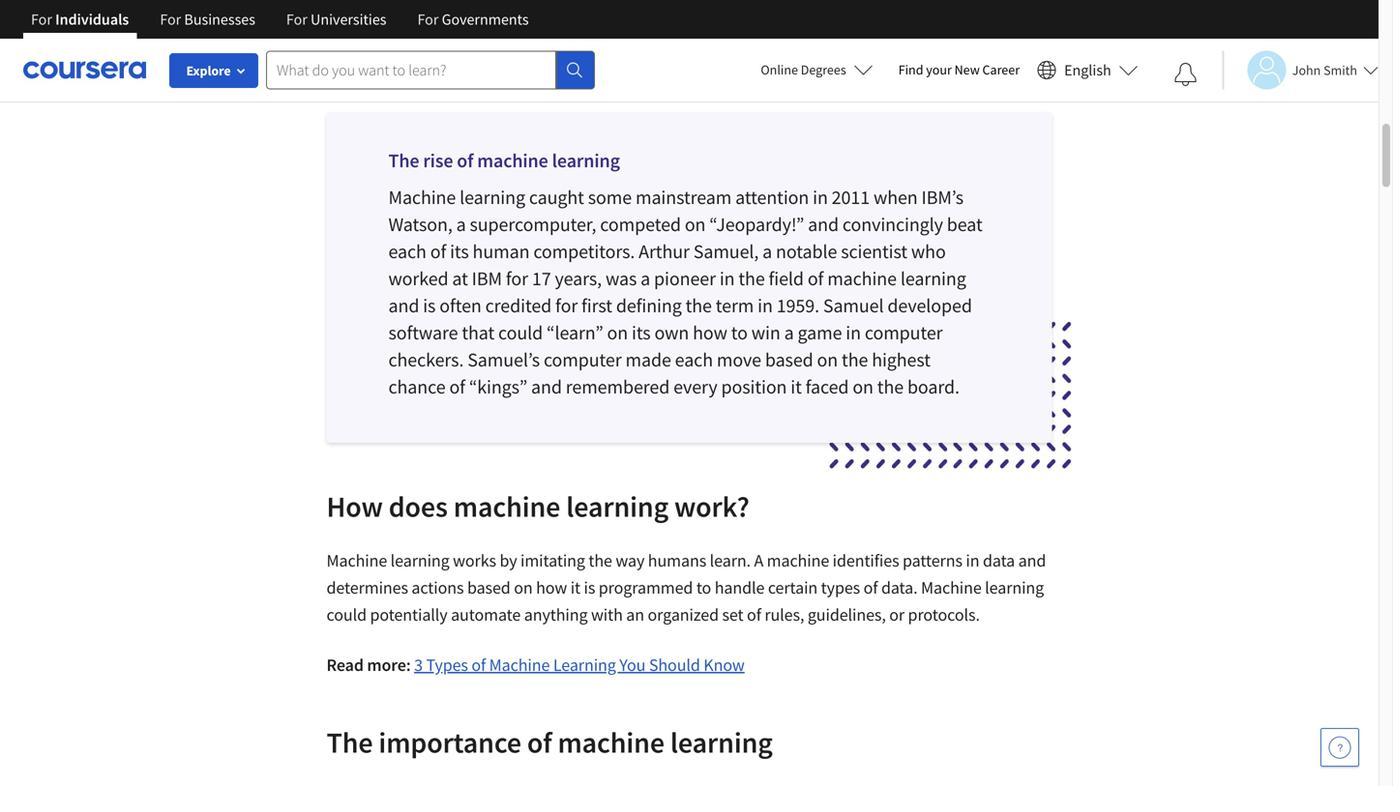 Task type: describe. For each thing, give the bounding box(es) containing it.
samuel,
[[693, 239, 759, 264]]

patterns
[[903, 550, 963, 572]]

certain
[[768, 577, 818, 599]]

governments
[[442, 10, 529, 29]]

learning
[[553, 655, 616, 676]]

remembered
[[566, 375, 670, 399]]

of down read more: 3 types of machine learning you should know
[[527, 725, 552, 761]]

the up faced
[[842, 348, 868, 372]]

of right rise
[[457, 149, 473, 173]]

ibm
[[472, 267, 502, 291]]

chance
[[388, 375, 446, 399]]

potentially
[[370, 604, 448, 626]]

rise
[[423, 149, 453, 173]]

game
[[798, 321, 842, 345]]

data.
[[881, 577, 918, 599]]

importance
[[379, 725, 522, 761]]

samuel
[[823, 294, 884, 318]]

term
[[716, 294, 754, 318]]

by
[[500, 550, 517, 572]]

the for the importance of machine learning
[[327, 725, 373, 761]]

guidelines,
[[808, 604, 886, 626]]

career
[[983, 61, 1020, 78]]

rules,
[[765, 604, 804, 626]]

how
[[327, 489, 383, 525]]

machine down you
[[558, 725, 665, 761]]

"jeopardy!"
[[710, 212, 804, 237]]

position
[[721, 375, 787, 399]]

years,
[[555, 267, 602, 291]]

the up term
[[739, 267, 765, 291]]

that
[[462, 321, 495, 345]]

0 horizontal spatial its
[[450, 239, 469, 264]]

human
[[473, 239, 530, 264]]

types
[[821, 577, 860, 599]]

was
[[606, 267, 637, 291]]

it inside "machine learning works by imitating the way humans learn. a machine identifies patterns in data and determines actions based on how it is programmed to handle certain types of data. machine learning could potentially automate anything with an organized set of rules, guidelines, or protocols."
[[571, 577, 581, 599]]

for for universities
[[286, 10, 308, 29]]

win
[[752, 321, 781, 345]]

john smith button
[[1223, 51, 1379, 89]]

machine down the automate
[[489, 655, 550, 676]]

notable
[[776, 239, 837, 264]]

new
[[955, 61, 980, 78]]

competed
[[600, 212, 681, 237]]

english button
[[1030, 39, 1146, 102]]

organized
[[648, 604, 719, 626]]

humans
[[648, 550, 706, 572]]

your
[[926, 61, 952, 78]]

a right watson,
[[456, 212, 466, 237]]

work?
[[674, 489, 750, 525]]

some
[[588, 185, 632, 209]]

mainstream
[[636, 185, 732, 209]]

machine inside the machine learning caught some mainstream attention in 2011 when ibm's watson, a supercomputer, competed on "jeopardy!" and convincingly beat each of its human competitors. arthur samuel, a notable scientist who worked at ibm for 17 years, was a pioneer in the field of machine learning and is often credited for first defining the term in 1959. samuel developed software that could "learn" on its own how to win a game in computer checkers. samuel's computer made each move based on the highest chance of "kings" and remembered every position it faced on the board.
[[388, 185, 456, 209]]

set
[[722, 604, 744, 626]]

identifies
[[833, 550, 899, 572]]

or
[[889, 604, 905, 626]]

credited
[[485, 294, 552, 318]]

the down highest
[[877, 375, 904, 399]]

3
[[414, 655, 423, 676]]

online degrees
[[761, 61, 846, 78]]

field
[[769, 267, 804, 291]]

for for individuals
[[31, 10, 52, 29]]

17
[[532, 267, 551, 291]]

on down mainstream
[[685, 212, 706, 237]]

machine inside the machine learning caught some mainstream attention in 2011 when ibm's watson, a supercomputer, competed on "jeopardy!" and convincingly beat each of its human competitors. arthur samuel, a notable scientist who worked at ibm for 17 years, was a pioneer in the field of machine learning and is often credited for first defining the term in 1959. samuel developed software that could "learn" on its own how to win a game in computer checkers. samuel's computer made each move based on the highest chance of "kings" and remembered every position it faced on the board.
[[827, 267, 897, 291]]

english
[[1064, 60, 1111, 80]]

developed
[[888, 294, 972, 318]]

ibm's
[[922, 185, 964, 209]]

of right set on the bottom right of the page
[[747, 604, 761, 626]]

of down watson,
[[430, 239, 446, 264]]

software
[[388, 321, 458, 345]]

learning down know
[[670, 725, 773, 761]]

how does machine learning work?
[[327, 489, 750, 525]]

a
[[754, 550, 764, 572]]

how inside "machine learning works by imitating the way humans learn. a machine identifies patterns in data and determines actions based on how it is programmed to handle certain types of data. machine learning could potentially automate anything with an organized set of rules, guidelines, or protocols."
[[536, 577, 567, 599]]

on up faced
[[817, 348, 838, 372]]

checkers.
[[388, 348, 464, 372]]

help center image
[[1328, 736, 1352, 760]]

learn.
[[710, 550, 751, 572]]

could inside "machine learning works by imitating the way humans learn. a machine identifies patterns in data and determines actions based on how it is programmed to handle certain types of data. machine learning could potentially automate anything with an organized set of rules, guidelines, or protocols."
[[327, 604, 367, 626]]

on down first
[[607, 321, 628, 345]]

should
[[649, 655, 700, 676]]

arthur
[[639, 239, 690, 264]]

0 vertical spatial for
[[506, 267, 528, 291]]

1 horizontal spatial for
[[555, 294, 578, 318]]

faced
[[806, 375, 849, 399]]

and right "kings"
[[531, 375, 562, 399]]

2011
[[832, 185, 870, 209]]

to inside "machine learning works by imitating the way humans learn. a machine identifies patterns in data and determines actions based on how it is programmed to handle certain types of data. machine learning could potentially automate anything with an organized set of rules, guidelines, or protocols."
[[696, 577, 711, 599]]

imitating
[[521, 550, 585, 572]]

learning up some at top
[[552, 149, 620, 173]]

pioneer
[[654, 267, 716, 291]]

learning down the rise of machine learning
[[460, 185, 525, 209]]

degrees
[[801, 61, 846, 78]]

and inside "machine learning works by imitating the way humans learn. a machine identifies patterns in data and determines actions based on how it is programmed to handle certain types of data. machine learning could potentially automate anything with an organized set of rules, guidelines, or protocols."
[[1018, 550, 1046, 572]]

could inside the machine learning caught some mainstream attention in 2011 when ibm's watson, a supercomputer, competed on "jeopardy!" and convincingly beat each of its human competitors. arthur samuel, a notable scientist who worked at ibm for 17 years, was a pioneer in the field of machine learning and is often credited for first defining the term in 1959. samuel developed software that could "learn" on its own how to win a game in computer checkers. samuel's computer made each move based on the highest chance of "kings" and remembered every position it faced on the board.
[[498, 321, 543, 345]]

in up win
[[758, 294, 773, 318]]

every
[[674, 375, 718, 399]]



Task type: vqa. For each thing, say whether or not it's contained in the screenshot.
For associated with Governments
yes



Task type: locate. For each thing, give the bounding box(es) containing it.
explore
[[186, 62, 231, 79]]

the for the rise of machine learning
[[388, 149, 419, 173]]

on inside "machine learning works by imitating the way humans learn. a machine identifies patterns in data and determines actions based on how it is programmed to handle certain types of data. machine learning could potentially automate anything with an organized set of rules, guidelines, or protocols."
[[514, 577, 533, 599]]

types
[[426, 655, 468, 676]]

for left 17
[[506, 267, 528, 291]]

for universities
[[286, 10, 387, 29]]

how down imitating
[[536, 577, 567, 599]]

in down samuel
[[846, 321, 861, 345]]

in down samuel,
[[720, 267, 735, 291]]

learning up developed
[[901, 267, 966, 291]]

of right types at bottom left
[[472, 655, 486, 676]]

the
[[739, 267, 765, 291], [686, 294, 712, 318], [842, 348, 868, 372], [877, 375, 904, 399], [589, 550, 612, 572]]

at
[[452, 267, 468, 291]]

and
[[808, 212, 839, 237], [388, 294, 419, 318], [531, 375, 562, 399], [1018, 550, 1046, 572]]

learning down the data
[[985, 577, 1044, 599]]

1 vertical spatial could
[[327, 604, 367, 626]]

a right was
[[641, 267, 650, 291]]

protocols.
[[908, 604, 980, 626]]

4 for from the left
[[417, 10, 439, 29]]

of right chance
[[449, 375, 465, 399]]

own
[[655, 321, 689, 345]]

read more: 3 types of machine learning you should know
[[327, 655, 745, 676]]

and down worked
[[388, 294, 419, 318]]

0 horizontal spatial could
[[327, 604, 367, 626]]

works
[[453, 550, 496, 572]]

0 vertical spatial its
[[450, 239, 469, 264]]

is inside the machine learning caught some mainstream attention in 2011 when ibm's watson, a supercomputer, competed on "jeopardy!" and convincingly beat each of its human competitors. arthur samuel, a notable scientist who worked at ibm for 17 years, was a pioneer in the field of machine learning and is often credited for first defining the term in 1959. samuel developed software that could "learn" on its own how to win a game in computer checkers. samuel's computer made each move based on the highest chance of "kings" and remembered every position it faced on the board.
[[423, 294, 436, 318]]

computer up highest
[[865, 321, 943, 345]]

0 vertical spatial to
[[731, 321, 748, 345]]

of down identifies
[[864, 577, 878, 599]]

1 horizontal spatial each
[[675, 348, 713, 372]]

on
[[685, 212, 706, 237], [607, 321, 628, 345], [817, 348, 838, 372], [853, 375, 874, 399], [514, 577, 533, 599]]

coursera image
[[23, 54, 146, 85]]

1 for from the left
[[31, 10, 52, 29]]

and up notable
[[808, 212, 839, 237]]

a down "jeopardy!"
[[763, 239, 772, 264]]

0 horizontal spatial computer
[[544, 348, 622, 372]]

based down win
[[765, 348, 813, 372]]

0 horizontal spatial for
[[506, 267, 528, 291]]

machine learning works by imitating the way humans learn. a machine identifies patterns in data and determines actions based on how it is programmed to handle certain types of data. machine learning could potentially automate anything with an organized set of rules, guidelines, or protocols.
[[327, 550, 1046, 626]]

computer
[[865, 321, 943, 345], [544, 348, 622, 372]]

when
[[874, 185, 918, 209]]

to up organized on the bottom of the page
[[696, 577, 711, 599]]

it
[[791, 375, 802, 399], [571, 577, 581, 599]]

0 vertical spatial is
[[423, 294, 436, 318]]

for up ""learn""
[[555, 294, 578, 318]]

could
[[498, 321, 543, 345], [327, 604, 367, 626]]

is up 'software'
[[423, 294, 436, 318]]

learning up actions
[[391, 550, 450, 572]]

1 vertical spatial is
[[584, 577, 595, 599]]

its up the "made"
[[632, 321, 651, 345]]

3 types of machine learning you should know link
[[414, 655, 745, 676]]

0 vertical spatial the
[[388, 149, 419, 173]]

0 vertical spatial it
[[791, 375, 802, 399]]

for
[[506, 267, 528, 291], [555, 294, 578, 318]]

is inside "machine learning works by imitating the way humans learn. a machine identifies patterns in data and determines actions based on how it is programmed to handle certain types of data. machine learning could potentially automate anything with an organized set of rules, guidelines, or protocols."
[[584, 577, 595, 599]]

in inside "machine learning works by imitating the way humans learn. a machine identifies patterns in data and determines actions based on how it is programmed to handle certain types of data. machine learning could potentially automate anything with an organized set of rules, guidelines, or protocols."
[[966, 550, 980, 572]]

0 horizontal spatial the
[[327, 725, 373, 761]]

machine up certain
[[767, 550, 829, 572]]

0 vertical spatial each
[[388, 239, 427, 264]]

supercomputer,
[[470, 212, 596, 237]]

learning up way
[[566, 489, 669, 525]]

1 horizontal spatial it
[[791, 375, 802, 399]]

the down pioneer
[[686, 294, 712, 318]]

"kings"
[[469, 375, 527, 399]]

the left way
[[589, 550, 612, 572]]

based up the automate
[[467, 577, 511, 599]]

the inside "machine learning works by imitating the way humans learn. a machine identifies patterns in data and determines actions based on how it is programmed to handle certain types of data. machine learning could potentially automate anything with an organized set of rules, guidelines, or protocols."
[[589, 550, 612, 572]]

its
[[450, 239, 469, 264], [632, 321, 651, 345]]

0 horizontal spatial to
[[696, 577, 711, 599]]

1 vertical spatial computer
[[544, 348, 622, 372]]

know
[[704, 655, 745, 676]]

how
[[693, 321, 727, 345], [536, 577, 567, 599]]

it up anything
[[571, 577, 581, 599]]

competitors.
[[533, 239, 635, 264]]

each up worked
[[388, 239, 427, 264]]

programmed
[[599, 577, 693, 599]]

1 horizontal spatial to
[[731, 321, 748, 345]]

determines
[[327, 577, 408, 599]]

to inside the machine learning caught some mainstream attention in 2011 when ibm's watson, a supercomputer, competed on "jeopardy!" and convincingly beat each of its human competitors. arthur samuel, a notable scientist who worked at ibm for 17 years, was a pioneer in the field of machine learning and is often credited for first defining the term in 1959. samuel developed software that could "learn" on its own how to win a game in computer checkers. samuel's computer made each move based on the highest chance of "kings" and remembered every position it faced on the board.
[[731, 321, 748, 345]]

in
[[813, 185, 828, 209], [720, 267, 735, 291], [758, 294, 773, 318], [846, 321, 861, 345], [966, 550, 980, 572]]

the down read
[[327, 725, 373, 761]]

scientist
[[841, 239, 908, 264]]

handle
[[715, 577, 765, 599]]

on right faced
[[853, 375, 874, 399]]

banner navigation
[[15, 0, 544, 53]]

for left individuals
[[31, 10, 52, 29]]

0 vertical spatial how
[[693, 321, 727, 345]]

1 vertical spatial it
[[571, 577, 581, 599]]

1 horizontal spatial is
[[584, 577, 595, 599]]

0 horizontal spatial how
[[536, 577, 567, 599]]

What do you want to learn? text field
[[266, 51, 556, 89]]

3 for from the left
[[286, 10, 308, 29]]

for for businesses
[[160, 10, 181, 29]]

1 vertical spatial the
[[327, 725, 373, 761]]

board.
[[908, 375, 960, 399]]

worked
[[388, 267, 448, 291]]

find your new career
[[899, 61, 1020, 78]]

2 for from the left
[[160, 10, 181, 29]]

machine up caught
[[477, 149, 548, 173]]

1 horizontal spatial its
[[632, 321, 651, 345]]

could down determines
[[327, 604, 367, 626]]

often
[[439, 294, 482, 318]]

made
[[625, 348, 671, 372]]

0 vertical spatial could
[[498, 321, 543, 345]]

0 vertical spatial computer
[[865, 321, 943, 345]]

beat
[[947, 212, 983, 237]]

machine
[[388, 185, 456, 209], [327, 550, 387, 572], [921, 577, 982, 599], [489, 655, 550, 676]]

0 horizontal spatial each
[[388, 239, 427, 264]]

the importance of machine learning
[[327, 725, 773, 761]]

read
[[327, 655, 364, 676]]

automate
[[451, 604, 521, 626]]

you
[[619, 655, 646, 676]]

for for governments
[[417, 10, 439, 29]]

for governments
[[417, 10, 529, 29]]

the rise of machine learning
[[388, 149, 620, 173]]

0 horizontal spatial based
[[467, 577, 511, 599]]

with
[[591, 604, 623, 626]]

1 vertical spatial each
[[675, 348, 713, 372]]

for up what do you want to learn? text box
[[417, 10, 439, 29]]

find your new career link
[[889, 58, 1030, 82]]

find
[[899, 61, 924, 78]]

based inside the machine learning caught some mainstream attention in 2011 when ibm's watson, a supercomputer, competed on "jeopardy!" and convincingly beat each of its human competitors. arthur samuel, a notable scientist who worked at ibm for 17 years, was a pioneer in the field of machine learning and is often credited for first defining the term in 1959. samuel developed software that could "learn" on its own how to win a game in computer checkers. samuel's computer made each move based on the highest chance of "kings" and remembered every position it faced on the board.
[[765, 348, 813, 372]]

machine inside "machine learning works by imitating the way humans learn. a machine identifies patterns in data and determines actions based on how it is programmed to handle certain types of data. machine learning could potentially automate anything with an organized set of rules, guidelines, or protocols."
[[767, 550, 829, 572]]

anything
[[524, 604, 588, 626]]

1 vertical spatial to
[[696, 577, 711, 599]]

explore button
[[169, 53, 258, 88]]

in left 2011
[[813, 185, 828, 209]]

how down term
[[693, 321, 727, 345]]

move
[[717, 348, 761, 372]]

how inside the machine learning caught some mainstream attention in 2011 when ibm's watson, a supercomputer, competed on "jeopardy!" and convincingly beat each of its human competitors. arthur samuel, a notable scientist who worked at ibm for 17 years, was a pioneer in the field of machine learning and is often credited for first defining the term in 1959. samuel developed software that could "learn" on its own how to win a game in computer checkers. samuel's computer made each move based on the highest chance of "kings" and remembered every position it faced on the board.
[[693, 321, 727, 345]]

who
[[911, 239, 946, 264]]

the
[[388, 149, 419, 173], [327, 725, 373, 761]]

for businesses
[[160, 10, 255, 29]]

way
[[616, 550, 645, 572]]

a right win
[[784, 321, 794, 345]]

each up "every"
[[675, 348, 713, 372]]

an
[[626, 604, 644, 626]]

machine up watson,
[[388, 185, 456, 209]]

based inside "machine learning works by imitating the way humans learn. a machine identifies patterns in data and determines actions based on how it is programmed to handle certain types of data. machine learning could potentially automate anything with an organized set of rules, guidelines, or protocols."
[[467, 577, 511, 599]]

individuals
[[55, 10, 129, 29]]

0 horizontal spatial it
[[571, 577, 581, 599]]

could down credited
[[498, 321, 543, 345]]

its up at
[[450, 239, 469, 264]]

machine up 'by' on the bottom left of the page
[[454, 489, 560, 525]]

1 horizontal spatial computer
[[865, 321, 943, 345]]

1 vertical spatial how
[[536, 577, 567, 599]]

convincingly
[[843, 212, 943, 237]]

online
[[761, 61, 798, 78]]

machine up determines
[[327, 550, 387, 572]]

machine learning caught some mainstream attention in 2011 when ibm's watson, a supercomputer, competed on "jeopardy!" and convincingly beat each of its human competitors. arthur samuel, a notable scientist who worked at ibm for 17 years, was a pioneer in the field of machine learning and is often credited for first defining the term in 1959. samuel developed software that could "learn" on its own how to win a game in computer checkers. samuel's computer made each move based on the highest chance of "kings" and remembered every position it faced on the board.
[[388, 185, 983, 399]]

and right the data
[[1018, 550, 1046, 572]]

to left win
[[731, 321, 748, 345]]

smith
[[1324, 61, 1357, 79]]

None search field
[[266, 51, 595, 89]]

"learn"
[[547, 321, 603, 345]]

caught
[[529, 185, 584, 209]]

for left businesses
[[160, 10, 181, 29]]

show notifications image
[[1174, 63, 1198, 86]]

it left faced
[[791, 375, 802, 399]]

in left the data
[[966, 550, 980, 572]]

machine
[[477, 149, 548, 173], [827, 267, 897, 291], [454, 489, 560, 525], [767, 550, 829, 572], [558, 725, 665, 761]]

1 vertical spatial based
[[467, 577, 511, 599]]

defining
[[616, 294, 682, 318]]

each
[[388, 239, 427, 264], [675, 348, 713, 372]]

computer down ""learn""
[[544, 348, 622, 372]]

learning
[[552, 149, 620, 173], [460, 185, 525, 209], [901, 267, 966, 291], [566, 489, 669, 525], [391, 550, 450, 572], [985, 577, 1044, 599], [670, 725, 773, 761]]

1 horizontal spatial based
[[765, 348, 813, 372]]

for individuals
[[31, 10, 129, 29]]

1 horizontal spatial the
[[388, 149, 419, 173]]

more:
[[367, 655, 411, 676]]

is up with
[[584, 577, 595, 599]]

for left universities on the left of page
[[286, 10, 308, 29]]

highest
[[872, 348, 931, 372]]

1 horizontal spatial how
[[693, 321, 727, 345]]

it inside the machine learning caught some mainstream attention in 2011 when ibm's watson, a supercomputer, competed on "jeopardy!" and convincingly beat each of its human competitors. arthur samuel, a notable scientist who worked at ibm for 17 years, was a pioneer in the field of machine learning and is often credited for first defining the term in 1959. samuel developed software that could "learn" on its own how to win a game in computer checkers. samuel's computer made each move based on the highest chance of "kings" and remembered every position it faced on the board.
[[791, 375, 802, 399]]

john
[[1292, 61, 1321, 79]]

watson,
[[388, 212, 453, 237]]

0 horizontal spatial is
[[423, 294, 436, 318]]

0 vertical spatial based
[[765, 348, 813, 372]]

1 horizontal spatial could
[[498, 321, 543, 345]]

of down notable
[[808, 267, 824, 291]]

1 vertical spatial for
[[555, 294, 578, 318]]

machine up protocols.
[[921, 577, 982, 599]]

on down 'by' on the bottom left of the page
[[514, 577, 533, 599]]

1959.
[[777, 294, 819, 318]]

universities
[[311, 10, 387, 29]]

john smith
[[1292, 61, 1357, 79]]

1 vertical spatial its
[[632, 321, 651, 345]]

machine up samuel
[[827, 267, 897, 291]]

the left rise
[[388, 149, 419, 173]]

attention
[[735, 185, 809, 209]]



